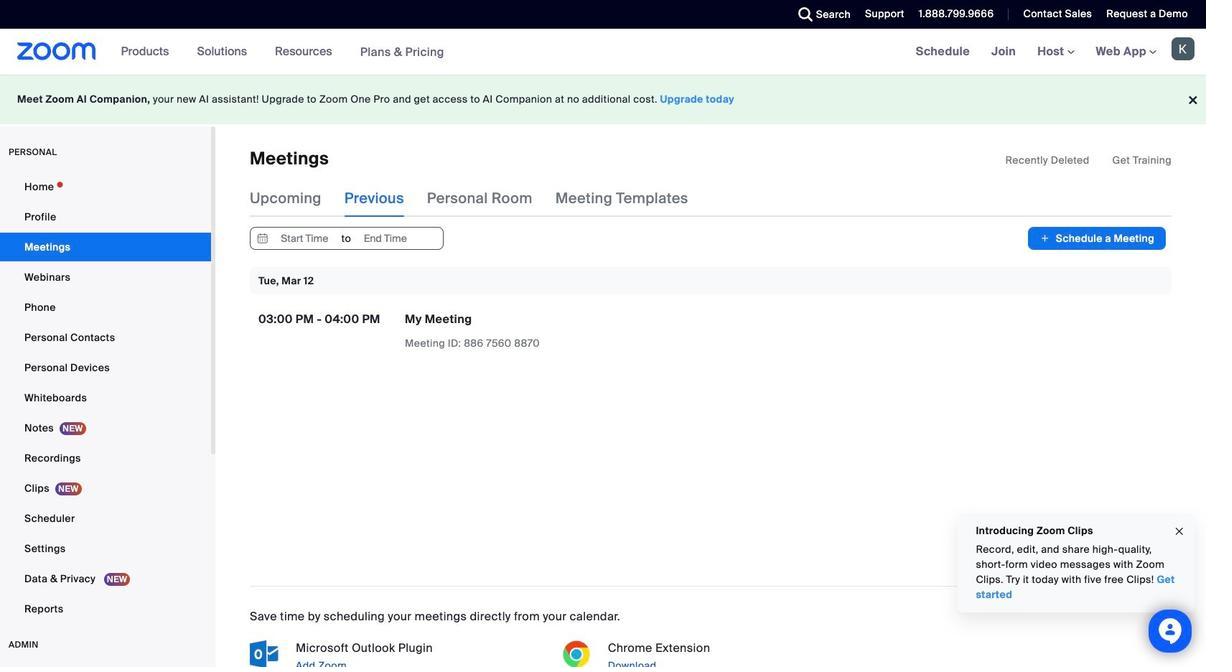 Task type: locate. For each thing, give the bounding box(es) containing it.
1 vertical spatial application
[[405, 312, 657, 352]]

meetings navigation
[[906, 29, 1207, 75]]

banner
[[0, 29, 1207, 75]]

profile picture image
[[1172, 37, 1195, 60]]

footer
[[0, 75, 1207, 124]]

0 vertical spatial application
[[1006, 153, 1172, 167]]

close image
[[1175, 523, 1186, 540]]

1 horizontal spatial application
[[1006, 153, 1172, 167]]

Date Range Picker End field
[[352, 228, 419, 250]]

0 horizontal spatial application
[[405, 312, 657, 352]]

application
[[1006, 153, 1172, 167], [405, 312, 657, 352]]

zoom logo image
[[17, 42, 96, 60]]

my meeting element
[[405, 312, 472, 327]]



Task type: describe. For each thing, give the bounding box(es) containing it.
date image
[[254, 228, 272, 250]]

add image
[[1041, 232, 1051, 246]]

Date Range Picker Start field
[[272, 228, 338, 250]]

tabs of meeting tab list
[[250, 180, 712, 217]]

product information navigation
[[110, 29, 455, 75]]

personal menu menu
[[0, 172, 211, 625]]



Task type: vqa. For each thing, say whether or not it's contained in the screenshot.
Zoom Logo in the left of the page
yes



